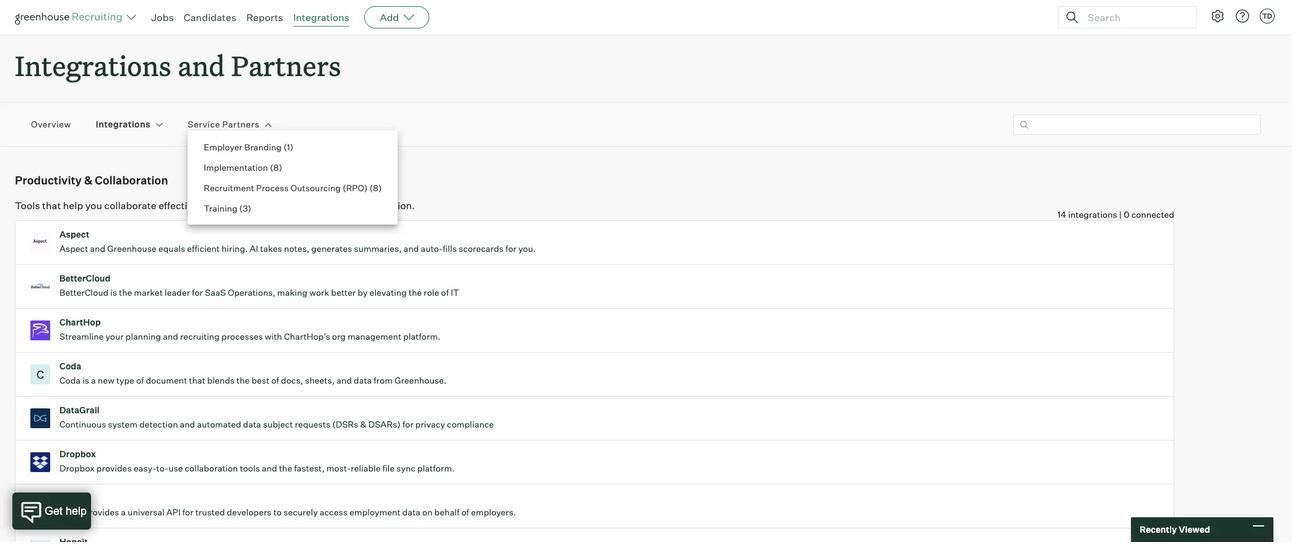 Task type: vqa. For each thing, say whether or not it's contained in the screenshot.
Your to the middle
yes



Task type: locate. For each thing, give the bounding box(es) containing it.
training ( 3 )
[[204, 203, 251, 214]]

and right detection
[[180, 420, 195, 430]]

branding
[[244, 142, 282, 152]]

2 aspect from the top
[[59, 244, 88, 254]]

0 vertical spatial provides
[[97, 464, 132, 474]]

2 horizontal spatial your
[[331, 200, 352, 212]]

2 horizontal spatial data
[[402, 508, 421, 518]]

a left new
[[91, 376, 96, 386]]

for left saas
[[192, 288, 203, 298]]

0 horizontal spatial a
[[91, 376, 96, 386]]

0 vertical spatial data
[[354, 376, 372, 386]]

None text field
[[1014, 114, 1261, 135]]

jobs link
[[151, 11, 174, 24]]

0 vertical spatial a
[[91, 376, 96, 386]]

and left greenhouse
[[90, 244, 105, 254]]

your down (rpo)
[[331, 200, 352, 212]]

(rpo)
[[343, 183, 368, 193]]

( right training
[[239, 203, 243, 214]]

employers.
[[471, 508, 516, 518]]

0 horizontal spatial is
[[82, 376, 89, 386]]

f
[[37, 500, 44, 514]]

charthop's
[[284, 332, 330, 342]]

a inside coda coda is a new type of document that blends the best of docs, sheets, and data from greenhouse.
[[91, 376, 96, 386]]

0 horizontal spatial with
[[208, 200, 228, 212]]

provides
[[97, 464, 132, 474], [84, 508, 119, 518]]

that left blends
[[189, 376, 205, 386]]

integrations down greenhouse recruiting image
[[15, 47, 171, 84]]

finch
[[59, 493, 83, 504], [59, 508, 82, 518]]

2 finch from the top
[[59, 508, 82, 518]]

)
[[290, 142, 294, 152], [279, 162, 282, 173], [379, 183, 382, 193], [248, 203, 251, 214]]

integrations right reports
[[293, 11, 350, 24]]

sync
[[397, 464, 416, 474]]

is inside coda coda is a new type of document that blends the best of docs, sheets, and data from greenhouse.
[[82, 376, 89, 386]]

productivity
[[15, 174, 82, 187]]

1 vertical spatial with
[[265, 332, 282, 342]]

data inside coda coda is a new type of document that blends the best of docs, sheets, and data from greenhouse.
[[354, 376, 372, 386]]

datagrail continuous system detection and automated data subject requests (dsrs & dsars) for privacy compliance
[[59, 405, 494, 430]]

work
[[309, 288, 329, 298]]

1 vertical spatial finch
[[59, 508, 82, 518]]

reliable
[[351, 464, 381, 474]]

for
[[506, 244, 517, 254], [192, 288, 203, 298], [402, 420, 414, 430], [182, 508, 194, 518]]

datagrail
[[59, 405, 100, 416]]

1 vertical spatial dropbox
[[59, 464, 95, 474]]

service partners
[[188, 119, 259, 130]]

is left market at the left
[[110, 288, 117, 298]]

data left from on the left bottom of page
[[354, 376, 372, 386]]

partners up employer branding ( 1 )
[[222, 119, 259, 130]]

and right planning
[[163, 332, 178, 342]]

is left new
[[82, 376, 89, 386]]

candidates link
[[184, 11, 236, 24]]

1 horizontal spatial data
[[354, 376, 372, 386]]

behalf
[[435, 508, 460, 518]]

and inside coda coda is a new type of document that blends the best of docs, sheets, and data from greenhouse.
[[337, 376, 352, 386]]

hiring.
[[222, 244, 248, 254]]

1 vertical spatial that
[[189, 376, 205, 386]]

0 vertical spatial bettercloud
[[59, 273, 111, 284]]

1 vertical spatial bettercloud
[[59, 288, 108, 298]]

the inside dropbox dropbox provides easy-to-use collaboration tools and the fastest, most-reliable file sync platform.
[[279, 464, 292, 474]]

provides inside finch finch provides a universal api for trusted developers to securely access employment data on behalf of employers.
[[84, 508, 119, 518]]

0 horizontal spatial 8
[[273, 162, 279, 173]]

1 vertical spatial &
[[360, 420, 367, 430]]

1 vertical spatial integrations
[[15, 47, 171, 84]]

coda coda is a new type of document that blends the best of docs, sheets, and data from greenhouse.
[[59, 361, 447, 386]]

data left on
[[402, 508, 421, 518]]

for inside datagrail continuous system detection and automated data subject requests (dsrs & dsars) for privacy compliance
[[402, 420, 414, 430]]

0 vertical spatial integrations link
[[293, 11, 350, 24]]

1 horizontal spatial is
[[110, 288, 117, 298]]

1 vertical spatial data
[[243, 420, 261, 430]]

charthop
[[59, 317, 101, 328]]

& up you
[[84, 174, 93, 187]]

) left team
[[248, 203, 251, 214]]

subject
[[263, 420, 293, 430]]

best
[[252, 376, 269, 386]]

is
[[110, 288, 117, 298], [82, 376, 89, 386]]

1 horizontal spatial integrations link
[[293, 11, 350, 24]]

automated
[[197, 420, 241, 430]]

c
[[37, 368, 44, 382]]

8 up process
[[273, 162, 279, 173]]

1 vertical spatial provides
[[84, 508, 119, 518]]

add button
[[364, 6, 429, 28]]

with
[[208, 200, 228, 212], [265, 332, 282, 342]]

your left planning
[[106, 332, 124, 342]]

you.
[[519, 244, 536, 254]]

2 dropbox from the top
[[59, 464, 95, 474]]

menu
[[188, 131, 398, 225]]

1 finch from the top
[[59, 493, 83, 504]]

implementation
[[204, 162, 268, 173]]

1 aspect from the top
[[59, 229, 89, 240]]

1 horizontal spatial that
[[189, 376, 205, 386]]

aspect
[[59, 229, 89, 240], [59, 244, 88, 254]]

a left universal
[[121, 508, 126, 518]]

( right branding
[[284, 142, 287, 152]]

0 horizontal spatial your
[[106, 332, 124, 342]]

for left the you.
[[506, 244, 517, 254]]

(dsrs
[[332, 420, 358, 430]]

jobs
[[151, 11, 174, 24]]

a
[[91, 376, 96, 386], [121, 508, 126, 518]]

0 horizontal spatial integrations link
[[96, 119, 151, 131]]

a inside finch finch provides a universal api for trusted developers to securely access employment data on behalf of employers.
[[121, 508, 126, 518]]

1 vertical spatial platform.
[[417, 464, 455, 474]]

14 integrations | 0 connected
[[1058, 210, 1175, 220]]

partners
[[231, 47, 341, 84], [222, 119, 259, 130]]

system
[[108, 420, 138, 430]]

of right behalf
[[461, 508, 469, 518]]

partners down reports
[[231, 47, 341, 84]]

docs,
[[281, 376, 303, 386]]

with right processes
[[265, 332, 282, 342]]

and left "auto-"
[[404, 244, 419, 254]]

is inside bettercloud bettercloud is the market leader for saas operations, making work better by elevating the role of it
[[110, 288, 117, 298]]

recently viewed
[[1140, 525, 1210, 535]]

1 bettercloud from the top
[[59, 273, 111, 284]]

integrations up collaboration
[[96, 119, 151, 130]]

and inside datagrail continuous system detection and automated data subject requests (dsrs & dsars) for privacy compliance
[[180, 420, 195, 430]]

platform. inside charthop streamline your planning and recruiting processes with charthop's org management platform.
[[403, 332, 441, 342]]

1 vertical spatial aspect
[[59, 244, 88, 254]]

1 vertical spatial coda
[[59, 376, 81, 386]]

takes
[[260, 244, 282, 254]]

employer
[[204, 142, 243, 152]]

of right 'type'
[[136, 376, 144, 386]]

0 vertical spatial coda
[[59, 361, 81, 372]]

integrations link up collaboration
[[96, 119, 151, 131]]

1 horizontal spatial a
[[121, 508, 126, 518]]

and down candidates
[[178, 47, 225, 84]]

provides inside dropbox dropbox provides easy-to-use collaboration tools and the fastest, most-reliable file sync platform.
[[97, 464, 132, 474]]

0 vertical spatial aspect
[[59, 229, 89, 240]]

and right tools
[[262, 464, 277, 474]]

0 horizontal spatial &
[[84, 174, 93, 187]]

of inside bettercloud bettercloud is the market leader for saas operations, making work better by elevating the role of it
[[441, 288, 449, 298]]

auto-
[[421, 244, 443, 254]]

provides left the "easy-" on the left bottom of page
[[97, 464, 132, 474]]

scorecards
[[459, 244, 504, 254]]

1 vertical spatial is
[[82, 376, 89, 386]]

integrations link
[[293, 11, 350, 24], [96, 119, 151, 131]]

viewed
[[1179, 525, 1210, 535]]

provides left universal
[[84, 508, 119, 518]]

detection
[[139, 420, 178, 430]]

equals
[[158, 244, 185, 254]]

0 horizontal spatial data
[[243, 420, 261, 430]]

1 horizontal spatial 8
[[373, 183, 379, 193]]

for inside aspect aspect and greenhouse equals efficient hiring. ai takes notes, generates summaries, and auto-fills scorecards for you.
[[506, 244, 517, 254]]

2 vertical spatial data
[[402, 508, 421, 518]]

for left privacy
[[402, 420, 414, 430]]

|
[[1119, 210, 1122, 220]]

1 horizontal spatial with
[[265, 332, 282, 342]]

of left it
[[441, 288, 449, 298]]

your inside charthop streamline your planning and recruiting processes with charthop's org management platform.
[[106, 332, 124, 342]]

your
[[230, 200, 251, 212], [331, 200, 352, 212], [106, 332, 124, 342]]

recruiting
[[180, 332, 220, 342]]

2 bettercloud from the top
[[59, 288, 108, 298]]

platform. right sync
[[417, 464, 455, 474]]

the left fastest,
[[279, 464, 292, 474]]

0 vertical spatial platform.
[[403, 332, 441, 342]]

data left subject
[[243, 420, 261, 430]]

) up process
[[279, 162, 282, 173]]

reports link
[[246, 11, 283, 24]]

with down recruitment
[[208, 200, 228, 212]]

tools that help you collaborate effectively with your team and across your organization.
[[15, 200, 415, 212]]

integrations link right reports
[[293, 11, 350, 24]]

elevating
[[370, 288, 407, 298]]

1 vertical spatial a
[[121, 508, 126, 518]]

platform.
[[403, 332, 441, 342], [417, 464, 455, 474]]

for inside bettercloud bettercloud is the market leader for saas operations, making work better by elevating the role of it
[[192, 288, 203, 298]]

service
[[188, 119, 220, 130]]

configure image
[[1211, 9, 1225, 24]]

0 vertical spatial dropbox
[[59, 449, 96, 460]]

collaboration
[[185, 464, 238, 474]]

0 vertical spatial 8
[[273, 162, 279, 173]]

it
[[451, 288, 459, 298]]

0 horizontal spatial that
[[42, 200, 61, 212]]

add
[[380, 11, 399, 24]]

collaboration
[[95, 174, 168, 187]]

universal
[[128, 508, 165, 518]]

and right sheets, on the left bottom of page
[[337, 376, 352, 386]]

your down recruitment
[[230, 200, 251, 212]]

dsars)
[[368, 420, 401, 430]]

to-
[[156, 464, 168, 474]]

of
[[441, 288, 449, 298], [136, 376, 144, 386], [271, 376, 279, 386], [461, 508, 469, 518]]

& inside datagrail continuous system detection and automated data subject requests (dsrs & dsars) for privacy compliance
[[360, 420, 367, 430]]

developers
[[227, 508, 272, 518]]

( up process
[[270, 162, 273, 173]]

that left help
[[42, 200, 61, 212]]

that
[[42, 200, 61, 212], [189, 376, 205, 386]]

with inside charthop streamline your planning and recruiting processes with charthop's org management platform.
[[265, 332, 282, 342]]

coda
[[59, 361, 81, 372], [59, 376, 81, 386]]

8 up organization.
[[373, 183, 379, 193]]

& right (dsrs
[[360, 420, 367, 430]]

0 vertical spatial finch
[[59, 493, 83, 504]]

0 vertical spatial is
[[110, 288, 117, 298]]

(
[[284, 142, 287, 152], [270, 162, 273, 173], [370, 183, 373, 193], [239, 203, 243, 214]]

the left best at the left bottom
[[237, 376, 250, 386]]

platform. up greenhouse.
[[403, 332, 441, 342]]

fastest,
[[294, 464, 325, 474]]

employer branding ( 1 )
[[204, 142, 294, 152]]

operations,
[[228, 288, 275, 298]]

processes
[[222, 332, 263, 342]]

for right "api"
[[182, 508, 194, 518]]

data inside datagrail continuous system detection and automated data subject requests (dsrs & dsars) for privacy compliance
[[243, 420, 261, 430]]

streamline
[[59, 332, 104, 342]]

1 horizontal spatial &
[[360, 420, 367, 430]]



Task type: describe. For each thing, give the bounding box(es) containing it.
integrations
[[1068, 210, 1118, 220]]

menu containing employer branding
[[188, 131, 398, 225]]

most-
[[327, 464, 351, 474]]

a for f
[[121, 508, 126, 518]]

collaborate
[[104, 200, 156, 212]]

notes,
[[284, 244, 309, 254]]

that inside coda coda is a new type of document that blends the best of docs, sheets, and data from greenhouse.
[[189, 376, 205, 386]]

0 vertical spatial integrations
[[293, 11, 350, 24]]

role
[[424, 288, 439, 298]]

connected
[[1132, 210, 1175, 220]]

Search text field
[[1085, 8, 1185, 26]]

recently
[[1140, 525, 1177, 535]]

to
[[273, 508, 282, 518]]

provides for easy-
[[97, 464, 132, 474]]

td button
[[1258, 6, 1277, 26]]

overview link
[[31, 119, 71, 131]]

saas
[[205, 288, 226, 298]]

from
[[374, 376, 393, 386]]

requests
[[295, 420, 331, 430]]

is for the
[[110, 288, 117, 298]]

employment
[[350, 508, 401, 518]]

org
[[332, 332, 346, 342]]

market
[[134, 288, 163, 298]]

greenhouse
[[107, 244, 157, 254]]

process
[[256, 183, 289, 193]]

recruitment process outsourcing (rpo) ( 8 )
[[204, 183, 382, 193]]

compliance
[[447, 420, 494, 430]]

easy-
[[134, 464, 156, 474]]

) right branding
[[290, 142, 294, 152]]

0 vertical spatial with
[[208, 200, 228, 212]]

type
[[116, 376, 134, 386]]

0 vertical spatial partners
[[231, 47, 341, 84]]

overview
[[31, 119, 71, 130]]

ai
[[250, 244, 258, 254]]

of right best at the left bottom
[[271, 376, 279, 386]]

1 vertical spatial partners
[[222, 119, 259, 130]]

td button
[[1260, 9, 1275, 24]]

of inside finch finch provides a universal api for trusted developers to securely access employment data on behalf of employers.
[[461, 508, 469, 518]]

and inside dropbox dropbox provides easy-to-use collaboration tools and the fastest, most-reliable file sync platform.
[[262, 464, 277, 474]]

integrations and partners
[[15, 47, 341, 84]]

is for a
[[82, 376, 89, 386]]

by
[[358, 288, 368, 298]]

outsourcing
[[291, 183, 341, 193]]

service partners link
[[188, 119, 259, 131]]

1 vertical spatial integrations link
[[96, 119, 151, 131]]

1
[[287, 142, 290, 152]]

training
[[204, 203, 237, 214]]

data inside finch finch provides a universal api for trusted developers to securely access employment data on behalf of employers.
[[402, 508, 421, 518]]

blends
[[207, 376, 235, 386]]

2 vertical spatial integrations
[[96, 119, 151, 130]]

implementation ( 8 )
[[204, 162, 282, 173]]

productivity & collaboration
[[15, 174, 168, 187]]

reports
[[246, 11, 283, 24]]

efficient
[[187, 244, 220, 254]]

and down recruitment process outsourcing (rpo) ( 8 )
[[279, 200, 296, 212]]

the left role
[[409, 288, 422, 298]]

a for c
[[91, 376, 96, 386]]

platform. inside dropbox dropbox provides easy-to-use collaboration tools and the fastest, most-reliable file sync platform.
[[417, 464, 455, 474]]

dropbox dropbox provides easy-to-use collaboration tools and the fastest, most-reliable file sync platform.
[[59, 449, 455, 474]]

0 vertical spatial that
[[42, 200, 61, 212]]

for inside finch finch provides a universal api for trusted developers to securely access employment data on behalf of employers.
[[182, 508, 194, 518]]

bettercloud bettercloud is the market leader for saas operations, making work better by elevating the role of it
[[59, 273, 459, 298]]

sheets,
[[305, 376, 335, 386]]

( right (rpo)
[[370, 183, 373, 193]]

greenhouse.
[[395, 376, 447, 386]]

you
[[85, 200, 102, 212]]

securely
[[284, 508, 318, 518]]

0 vertical spatial &
[[84, 174, 93, 187]]

summaries,
[[354, 244, 402, 254]]

tools
[[240, 464, 260, 474]]

3
[[243, 203, 248, 214]]

generates
[[311, 244, 352, 254]]

better
[[331, 288, 356, 298]]

2 coda from the top
[[59, 376, 81, 386]]

) up organization.
[[379, 183, 382, 193]]

aspect aspect and greenhouse equals efficient hiring. ai takes notes, generates summaries, and auto-fills scorecards for you.
[[59, 229, 536, 254]]

charthop streamline your planning and recruiting processes with charthop's org management platform.
[[59, 317, 441, 342]]

the inside coda coda is a new type of document that blends the best of docs, sheets, and data from greenhouse.
[[237, 376, 250, 386]]

1 vertical spatial 8
[[373, 183, 379, 193]]

1 dropbox from the top
[[59, 449, 96, 460]]

team
[[253, 200, 276, 212]]

provides for a
[[84, 508, 119, 518]]

help
[[63, 200, 83, 212]]

file
[[383, 464, 395, 474]]

1 coda from the top
[[59, 361, 81, 372]]

tools
[[15, 200, 40, 212]]

and inside charthop streamline your planning and recruiting processes with charthop's org management platform.
[[163, 332, 178, 342]]

organization.
[[354, 200, 415, 212]]

on
[[422, 508, 433, 518]]

recruitment
[[204, 183, 254, 193]]

management
[[348, 332, 402, 342]]

1 horizontal spatial your
[[230, 200, 251, 212]]

td
[[1263, 12, 1273, 20]]

trusted
[[195, 508, 225, 518]]

0
[[1124, 210, 1130, 220]]

greenhouse recruiting image
[[15, 10, 126, 25]]

fills
[[443, 244, 457, 254]]

the left market at the left
[[119, 288, 132, 298]]



